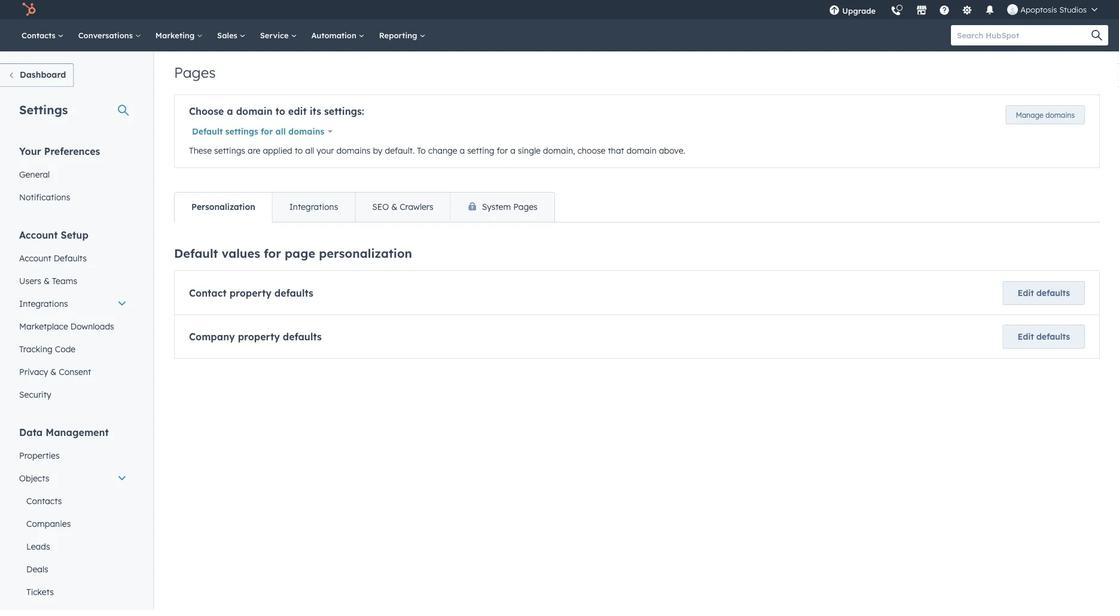 Task type: describe. For each thing, give the bounding box(es) containing it.
automation
[[311, 30, 359, 40]]

your
[[317, 145, 334, 156]]

0 vertical spatial integrations
[[289, 202, 338, 212]]

settings link
[[955, 0, 980, 19]]

integrations inside account setup element
[[19, 298, 68, 309]]

default settings for all domains button
[[189, 120, 340, 144]]

domain,
[[543, 145, 575, 156]]

companies link
[[12, 512, 134, 535]]

seo & crawlers
[[372, 202, 433, 212]]

0 vertical spatial contacts
[[22, 30, 58, 40]]

upgrade image
[[829, 5, 840, 16]]

settings
[[19, 102, 68, 117]]

edit defaults for contact property defaults
[[1018, 288, 1070, 298]]

0 vertical spatial integrations button
[[272, 193, 355, 222]]

search button
[[1086, 25, 1108, 45]]

page
[[285, 246, 315, 261]]

applied
[[263, 145, 292, 156]]

tara schultz image
[[1007, 4, 1018, 15]]

tickets
[[26, 586, 54, 597]]

account setup element
[[12, 228, 134, 406]]

defaults
[[54, 253, 87, 263]]

edit defaults for company property defaults
[[1018, 331, 1070, 342]]

marketplace downloads link
[[12, 315, 134, 338]]

notifications link
[[12, 186, 134, 208]]

company
[[189, 331, 235, 343]]

leads
[[26, 541, 50, 551]]

these
[[189, 145, 212, 156]]

choose
[[189, 105, 224, 117]]

calling icon button
[[886, 1, 906, 19]]

conversations
[[78, 30, 135, 40]]

preferences
[[44, 145, 100, 157]]

hubspot image
[[22, 2, 36, 17]]

help button
[[934, 0, 955, 19]]

conversations link
[[71, 19, 148, 51]]

data management
[[19, 426, 109, 438]]

account setup
[[19, 229, 88, 241]]

that
[[608, 145, 624, 156]]

1 vertical spatial to
[[295, 145, 303, 156]]

property for company
[[238, 331, 280, 343]]

edit defaults button for company property defaults
[[1003, 325, 1085, 349]]

contacts link for conversations link
[[14, 19, 71, 51]]

choose
[[577, 145, 606, 156]]

general
[[19, 169, 50, 179]]

account defaults
[[19, 253, 87, 263]]

search image
[[1092, 30, 1102, 41]]

tracking code link
[[12, 338, 134, 360]]

crawlers
[[400, 202, 433, 212]]

edit for contact property defaults
[[1018, 288, 1034, 298]]

marketplace
[[19, 321, 68, 331]]

management
[[46, 426, 109, 438]]

marketing link
[[148, 19, 210, 51]]

choose a domain to edit its settings:
[[189, 105, 364, 117]]

0 horizontal spatial a
[[227, 105, 233, 117]]

companies
[[26, 518, 71, 529]]

calling icon image
[[891, 6, 902, 17]]

downloads
[[70, 321, 114, 331]]

sales link
[[210, 19, 253, 51]]

deals
[[26, 564, 48, 574]]

for for domains
[[261, 126, 273, 137]]

Search HubSpot search field
[[951, 25, 1098, 45]]

setup
[[61, 229, 88, 241]]

notifications image
[[985, 5, 995, 16]]

properties
[[19, 450, 60, 461]]

above.
[[659, 145, 685, 156]]

& for crawlers
[[391, 202, 397, 212]]

0 horizontal spatial integrations button
[[12, 292, 134, 315]]

privacy
[[19, 366, 48, 377]]

1 vertical spatial all
[[305, 145, 314, 156]]

values
[[222, 246, 260, 261]]

deals link
[[12, 558, 134, 580]]

marketplaces button
[[909, 0, 934, 19]]

account for account defaults
[[19, 253, 51, 263]]

all inside popup button
[[276, 126, 286, 137]]

these settings are applied to all your domains by default. to change a setting for a single domain, choose that domain above.
[[189, 145, 685, 156]]

properties link
[[12, 444, 134, 467]]

sales
[[217, 30, 240, 40]]

studios
[[1059, 4, 1087, 14]]

personalization button
[[175, 193, 272, 222]]

your preferences
[[19, 145, 100, 157]]

privacy & consent link
[[12, 360, 134, 383]]

your
[[19, 145, 41, 157]]

change
[[428, 145, 457, 156]]

2 horizontal spatial domains
[[1046, 110, 1075, 119]]

marketplaces image
[[916, 5, 927, 16]]

manage domains link
[[1006, 105, 1085, 124]]

for for personalization
[[264, 246, 281, 261]]

reporting link
[[372, 19, 433, 51]]

apoptosis studios button
[[1000, 0, 1105, 19]]

& for consent
[[50, 366, 56, 377]]

security link
[[12, 383, 134, 406]]

1 vertical spatial for
[[497, 145, 508, 156]]

users & teams
[[19, 275, 77, 286]]



Task type: vqa. For each thing, say whether or not it's contained in the screenshot.
Press to sort. element inside used in button
no



Task type: locate. For each thing, give the bounding box(es) containing it.
domains right 'manage'
[[1046, 110, 1075, 119]]

edit
[[1018, 288, 1034, 298], [1018, 331, 1034, 342]]

0 vertical spatial contacts link
[[14, 19, 71, 51]]

system
[[482, 202, 511, 212]]

are
[[248, 145, 260, 156]]

0 vertical spatial edit defaults
[[1018, 288, 1070, 298]]

your preferences element
[[12, 144, 134, 208]]

1 account from the top
[[19, 229, 58, 241]]

security
[[19, 389, 51, 400]]

for inside popup button
[[261, 126, 273, 137]]

all up applied
[[276, 126, 286, 137]]

account defaults link
[[12, 247, 134, 269]]

1 vertical spatial edit defaults
[[1018, 331, 1070, 342]]

& right privacy
[[50, 366, 56, 377]]

1 edit from the top
[[1018, 288, 1034, 298]]

contact
[[189, 287, 227, 299]]

for left 'page'
[[264, 246, 281, 261]]

default for default values for page personalization
[[174, 246, 218, 261]]

1 horizontal spatial integrations button
[[272, 193, 355, 222]]

1 edit defaults from the top
[[1018, 288, 1070, 298]]

seo & crawlers button
[[355, 193, 450, 222]]

tickets link
[[12, 580, 134, 603]]

to
[[417, 145, 426, 156]]

to left 'edit'
[[275, 105, 285, 117]]

for right setting at the left of page
[[497, 145, 508, 156]]

users
[[19, 275, 41, 286]]

0 vertical spatial domain
[[236, 105, 273, 117]]

contact property defaults
[[189, 287, 313, 299]]

data
[[19, 426, 43, 438]]

2 vertical spatial &
[[50, 366, 56, 377]]

1 vertical spatial pages
[[513, 202, 538, 212]]

single
[[518, 145, 541, 156]]

settings:
[[324, 105, 364, 117]]

2 edit defaults button from the top
[[1003, 325, 1085, 349]]

menu containing apoptosis studios
[[822, 0, 1105, 24]]

1 horizontal spatial &
[[50, 366, 56, 377]]

menu
[[822, 0, 1105, 24]]

data management element
[[12, 426, 134, 610]]

notifications
[[19, 192, 70, 202]]

default inside default settings for all domains popup button
[[192, 126, 223, 137]]

edit defaults button for contact property defaults
[[1003, 281, 1085, 305]]

0 vertical spatial for
[[261, 126, 273, 137]]

service
[[260, 30, 291, 40]]

2 edit defaults from the top
[[1018, 331, 1070, 342]]

contacts up companies
[[26, 496, 62, 506]]

2 account from the top
[[19, 253, 51, 263]]

contacts link down hubspot link
[[14, 19, 71, 51]]

domains inside popup button
[[288, 126, 324, 137]]

1 vertical spatial integrations button
[[12, 292, 134, 315]]

consent
[[59, 366, 91, 377]]

contacts down hubspot link
[[22, 30, 58, 40]]

property down the contact property defaults
[[238, 331, 280, 343]]

upgrade
[[842, 6, 876, 16]]

integrations button up 'page'
[[272, 193, 355, 222]]

0 vertical spatial domains
[[1046, 110, 1075, 119]]

0 horizontal spatial integrations
[[19, 298, 68, 309]]

domains left 'by'
[[336, 145, 371, 156]]

default for default settings for all domains
[[192, 126, 223, 137]]

account for account setup
[[19, 229, 58, 241]]

& for teams
[[44, 275, 50, 286]]

reporting
[[379, 30, 420, 40]]

1 vertical spatial contacts link
[[12, 490, 134, 512]]

edit for company property defaults
[[1018, 331, 1034, 342]]

code
[[55, 344, 76, 354]]

domain
[[236, 105, 273, 117], [627, 145, 657, 156]]

0 horizontal spatial pages
[[174, 63, 216, 81]]

company property defaults
[[189, 331, 322, 343]]

settings inside popup button
[[225, 126, 258, 137]]

a
[[227, 105, 233, 117], [460, 145, 465, 156], [510, 145, 516, 156]]

pages
[[174, 63, 216, 81], [513, 202, 538, 212]]

objects
[[19, 473, 49, 483]]

1 vertical spatial edit
[[1018, 331, 1034, 342]]

default down choose
[[192, 126, 223, 137]]

0 vertical spatial property
[[229, 287, 272, 299]]

1 vertical spatial domains
[[288, 126, 324, 137]]

a left setting at the left of page
[[460, 145, 465, 156]]

2 vertical spatial domains
[[336, 145, 371, 156]]

system pages button
[[450, 193, 554, 222]]

0 vertical spatial pages
[[174, 63, 216, 81]]

its
[[310, 105, 321, 117]]

1 horizontal spatial to
[[295, 145, 303, 156]]

domains down 'edit'
[[288, 126, 324, 137]]

2 vertical spatial for
[[264, 246, 281, 261]]

1 vertical spatial edit defaults button
[[1003, 325, 1085, 349]]

&
[[391, 202, 397, 212], [44, 275, 50, 286], [50, 366, 56, 377]]

0 vertical spatial account
[[19, 229, 58, 241]]

contacts link for companies link
[[12, 490, 134, 512]]

settings image
[[962, 5, 973, 16]]

contacts inside data management element
[[26, 496, 62, 506]]

users & teams link
[[12, 269, 134, 292]]

for up applied
[[261, 126, 273, 137]]

1 vertical spatial property
[[238, 331, 280, 343]]

all left your
[[305, 145, 314, 156]]

manage domains
[[1016, 110, 1075, 119]]

edit
[[288, 105, 307, 117]]

1 horizontal spatial domains
[[336, 145, 371, 156]]

1 vertical spatial integrations
[[19, 298, 68, 309]]

domain up default settings for all domains
[[236, 105, 273, 117]]

dashboard
[[20, 69, 66, 80]]

account up the account defaults at the left
[[19, 229, 58, 241]]

2 horizontal spatial a
[[510, 145, 516, 156]]

marketplace downloads
[[19, 321, 114, 331]]

apoptosis studios
[[1021, 4, 1087, 14]]

0 vertical spatial &
[[391, 202, 397, 212]]

setting
[[467, 145, 494, 156]]

0 horizontal spatial all
[[276, 126, 286, 137]]

1 horizontal spatial pages
[[513, 202, 538, 212]]

domains
[[1046, 110, 1075, 119], [288, 126, 324, 137], [336, 145, 371, 156]]

settings up are
[[225, 126, 258, 137]]

1 horizontal spatial a
[[460, 145, 465, 156]]

default values for page personalization
[[174, 246, 412, 261]]

default.
[[385, 145, 415, 156]]

navigation
[[174, 192, 555, 223]]

settings left are
[[214, 145, 245, 156]]

domain right the that
[[627, 145, 657, 156]]

general link
[[12, 163, 134, 186]]

personalization
[[191, 202, 255, 212]]

privacy & consent
[[19, 366, 91, 377]]

hubspot link
[[14, 2, 45, 17]]

0 horizontal spatial domain
[[236, 105, 273, 117]]

pages right system on the left of page
[[513, 202, 538, 212]]

default up contact
[[174, 246, 218, 261]]

integrations button up the marketplace downloads
[[12, 292, 134, 315]]

to
[[275, 105, 285, 117], [295, 145, 303, 156]]

property down values
[[229, 287, 272, 299]]

settings for these
[[214, 145, 245, 156]]

all
[[276, 126, 286, 137], [305, 145, 314, 156]]

1 vertical spatial &
[[44, 275, 50, 286]]

1 vertical spatial settings
[[214, 145, 245, 156]]

0 vertical spatial all
[[276, 126, 286, 137]]

personalization
[[319, 246, 412, 261]]

0 horizontal spatial &
[[44, 275, 50, 286]]

2 horizontal spatial &
[[391, 202, 397, 212]]

for
[[261, 126, 273, 137], [497, 145, 508, 156], [264, 246, 281, 261]]

edit defaults
[[1018, 288, 1070, 298], [1018, 331, 1070, 342]]

property
[[229, 287, 272, 299], [238, 331, 280, 343]]

integrations up 'page'
[[289, 202, 338, 212]]

teams
[[52, 275, 77, 286]]

1 vertical spatial account
[[19, 253, 51, 263]]

1 horizontal spatial integrations
[[289, 202, 338, 212]]

leads link
[[12, 535, 134, 558]]

navigation containing personalization
[[174, 192, 555, 223]]

integrations
[[289, 202, 338, 212], [19, 298, 68, 309]]

contacts link
[[14, 19, 71, 51], [12, 490, 134, 512]]

0 vertical spatial settings
[[225, 126, 258, 137]]

& inside button
[[391, 202, 397, 212]]

account up users
[[19, 253, 51, 263]]

help image
[[939, 5, 950, 16]]

0 vertical spatial default
[[192, 126, 223, 137]]

default
[[192, 126, 223, 137], [174, 246, 218, 261]]

integrations up marketplace
[[19, 298, 68, 309]]

defaults
[[274, 287, 313, 299], [1036, 288, 1070, 298], [283, 331, 322, 343], [1036, 331, 1070, 342]]

pages down 'marketing' link
[[174, 63, 216, 81]]

settings for default
[[225, 126, 258, 137]]

tracking code
[[19, 344, 76, 354]]

2 edit from the top
[[1018, 331, 1034, 342]]

& right users
[[44, 275, 50, 286]]

pages inside button
[[513, 202, 538, 212]]

contacts
[[22, 30, 58, 40], [26, 496, 62, 506]]

a left the single on the left of the page
[[510, 145, 516, 156]]

automation link
[[304, 19, 372, 51]]

1 horizontal spatial domain
[[627, 145, 657, 156]]

marketing
[[155, 30, 197, 40]]

0 vertical spatial to
[[275, 105, 285, 117]]

account
[[19, 229, 58, 241], [19, 253, 51, 263]]

0 vertical spatial edit
[[1018, 288, 1034, 298]]

1 vertical spatial contacts
[[26, 496, 62, 506]]

settings
[[225, 126, 258, 137], [214, 145, 245, 156]]

notifications button
[[980, 0, 1000, 19]]

0 horizontal spatial to
[[275, 105, 285, 117]]

edit defaults button
[[1003, 281, 1085, 305], [1003, 325, 1085, 349]]

0 horizontal spatial domains
[[288, 126, 324, 137]]

1 edit defaults button from the top
[[1003, 281, 1085, 305]]

to right applied
[[295, 145, 303, 156]]

1 horizontal spatial all
[[305, 145, 314, 156]]

contacts link up companies
[[12, 490, 134, 512]]

seo
[[372, 202, 389, 212]]

service link
[[253, 19, 304, 51]]

a right choose
[[227, 105, 233, 117]]

1 vertical spatial domain
[[627, 145, 657, 156]]

tracking
[[19, 344, 53, 354]]

& right seo
[[391, 202, 397, 212]]

1 vertical spatial default
[[174, 246, 218, 261]]

0 vertical spatial edit defaults button
[[1003, 281, 1085, 305]]

apoptosis
[[1021, 4, 1057, 14]]

property for contact
[[229, 287, 272, 299]]



